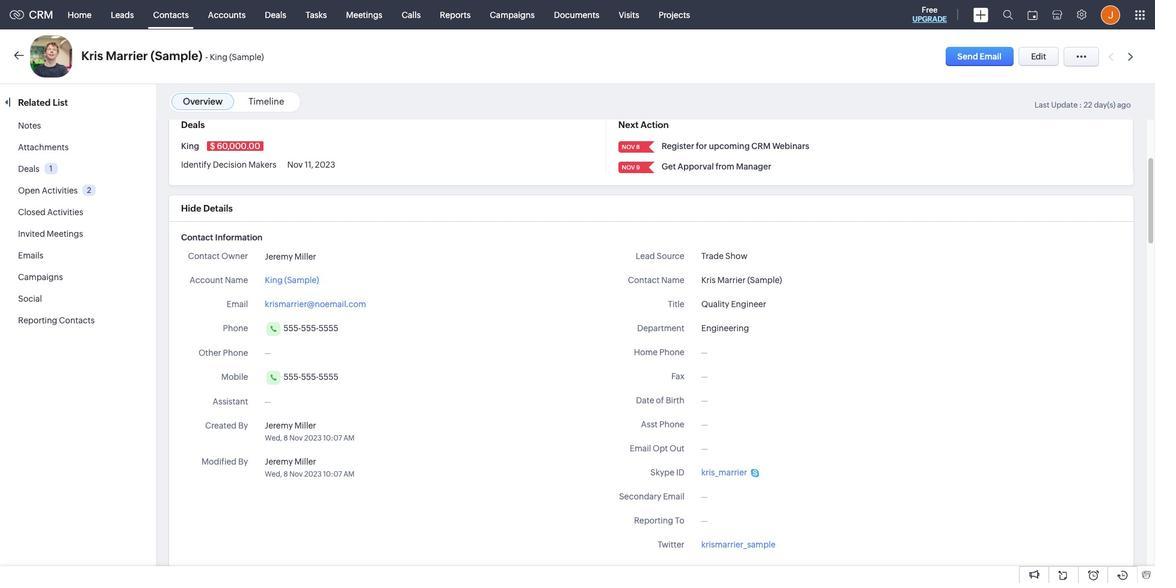 Task type: describe. For each thing, give the bounding box(es) containing it.
5555 for mobile
[[319, 373, 339, 382]]

overview
[[183, 96, 223, 107]]

krismarrier_sample link
[[702, 539, 776, 552]]

hide details link
[[181, 203, 233, 214]]

0 horizontal spatial deals
[[18, 164, 39, 174]]

9
[[637, 164, 640, 171]]

send
[[958, 52, 979, 61]]

manager
[[736, 162, 772, 172]]

wed, for created by
[[265, 435, 282, 443]]

email down account name
[[227, 300, 248, 309]]

get apporval from manager link
[[662, 162, 772, 172]]

(sample) down jeremy miller
[[284, 276, 319, 285]]

kris for kris marrier (sample) - king (sample)
[[81, 49, 103, 63]]

modified
[[202, 457, 237, 467]]

social link
[[18, 294, 42, 304]]

king for king (sample)
[[265, 276, 283, 285]]

tasks link
[[296, 0, 337, 29]]

by for modified by
[[238, 457, 248, 467]]

kris for kris marrier (sample)
[[702, 276, 716, 285]]

department
[[638, 324, 685, 333]]

open
[[18, 186, 40, 196]]

reporting contacts
[[18, 316, 95, 326]]

contact name
[[628, 276, 685, 285]]

reports link
[[431, 0, 480, 29]]

date
[[636, 396, 655, 406]]

0 vertical spatial campaigns link
[[480, 0, 545, 29]]

calendar image
[[1028, 10, 1038, 20]]

contact for contact information
[[181, 233, 213, 243]]

:
[[1080, 101, 1083, 110]]

leads link
[[101, 0, 144, 29]]

title
[[668, 300, 685, 309]]

quality engineer
[[702, 300, 767, 309]]

0 vertical spatial crm
[[29, 8, 53, 21]]

modified by
[[202, 457, 248, 467]]

calls link
[[392, 0, 431, 29]]

register for upcoming crm webinars
[[662, 141, 810, 151]]

0 vertical spatial 8
[[637, 144, 640, 150]]

11,
[[305, 160, 313, 170]]

search image
[[1003, 10, 1014, 20]]

mobile
[[221, 373, 248, 382]]

hide details
[[181, 203, 233, 214]]

2
[[87, 186, 91, 195]]

0 vertical spatial king (sample) link
[[210, 52, 264, 63]]

projects link
[[649, 0, 700, 29]]

8 for created by
[[284, 435, 288, 443]]

email inside button
[[980, 52, 1002, 61]]

calls
[[402, 10, 421, 20]]

am for created by
[[344, 435, 355, 443]]

king link
[[181, 141, 201, 151]]

create menu element
[[967, 0, 996, 29]]

social
[[18, 294, 42, 304]]

for
[[696, 141, 707, 151]]

marrier for kris marrier (sample) - king (sample)
[[106, 49, 148, 63]]

(sample) left -
[[151, 49, 203, 63]]

60,000.00
[[217, 141, 260, 151]]

list
[[53, 98, 68, 108]]

get
[[662, 162, 676, 172]]

information
[[215, 233, 263, 243]]

phone for home phone
[[660, 348, 685, 358]]

last
[[1035, 101, 1050, 110]]

day(s)
[[1094, 101, 1116, 110]]

twitter
[[658, 540, 685, 550]]

phone for other phone
[[223, 348, 248, 358]]

king inside the kris marrier (sample) - king (sample)
[[210, 52, 228, 62]]

ago
[[1118, 101, 1132, 110]]

projects
[[659, 10, 691, 20]]

kris_marrier link
[[702, 467, 760, 480]]

lead source
[[636, 252, 685, 261]]

1 vertical spatial king (sample) link
[[265, 274, 319, 287]]

lead
[[636, 252, 655, 261]]

by for created by
[[238, 421, 248, 431]]

closed activities link
[[18, 208, 83, 217]]

krismarrier@noemail.com link
[[265, 299, 366, 311]]

home link
[[58, 0, 101, 29]]

open activities link
[[18, 186, 78, 196]]

upgrade
[[913, 15, 947, 23]]

send email button
[[946, 47, 1014, 66]]

action
[[641, 120, 669, 130]]

attachments
[[18, 143, 69, 152]]

emails link
[[18, 251, 43, 261]]

upcoming
[[709, 141, 750, 151]]

reporting contacts link
[[18, 316, 95, 326]]

name for contact name
[[662, 276, 685, 285]]

visits
[[619, 10, 640, 20]]

documents link
[[545, 0, 609, 29]]

nov for nov 9
[[622, 164, 635, 171]]

555-555-5555 for phone
[[284, 324, 339, 333]]

show
[[726, 252, 748, 261]]

kris_marrier
[[702, 468, 748, 478]]

identify
[[181, 160, 211, 170]]

skype
[[651, 468, 675, 478]]

email up to
[[663, 492, 685, 502]]

kris marrier (sample) - king (sample)
[[81, 49, 264, 63]]

open activities
[[18, 186, 78, 196]]

2023 for modified by
[[304, 471, 322, 479]]

source
[[657, 252, 685, 261]]

asst phone
[[641, 420, 685, 430]]

decision
[[213, 160, 247, 170]]

created by
[[205, 421, 248, 431]]

details
[[203, 203, 233, 214]]

home for home phone
[[634, 348, 658, 358]]

5555 for phone
[[319, 324, 339, 333]]

8 for modified by
[[284, 471, 288, 479]]

notes link
[[18, 121, 41, 131]]

create menu image
[[974, 8, 989, 22]]

nov 9
[[622, 164, 640, 171]]

10:07 for created by
[[323, 435, 342, 443]]

get apporval from manager
[[662, 162, 772, 172]]

other phone
[[199, 348, 248, 358]]

quality
[[702, 300, 730, 309]]

jeremy miller wed, 8 nov 2023 10:07 am for modified by
[[265, 457, 355, 479]]

king for king link
[[181, 141, 201, 151]]

trade
[[702, 252, 724, 261]]

22
[[1084, 101, 1093, 110]]



Task type: locate. For each thing, give the bounding box(es) containing it.
deals link
[[255, 0, 296, 29], [18, 164, 39, 174]]

2 vertical spatial jeremy
[[265, 457, 293, 467]]

marrier for kris marrier (sample)
[[718, 276, 746, 285]]

1 10:07 from the top
[[323, 435, 342, 443]]

king (sample) link
[[210, 52, 264, 63], [265, 274, 319, 287]]

jeremy miller wed, 8 nov 2023 10:07 am for created by
[[265, 421, 355, 443]]

1
[[49, 164, 53, 173]]

1 horizontal spatial kris
[[702, 276, 716, 285]]

1 555-555-5555 from the top
[[284, 324, 339, 333]]

0 vertical spatial meetings
[[346, 10, 383, 20]]

2 vertical spatial contact
[[628, 276, 660, 285]]

2 vertical spatial king
[[265, 276, 283, 285]]

home down department
[[634, 348, 658, 358]]

0 vertical spatial marrier
[[106, 49, 148, 63]]

email opt out
[[630, 444, 685, 454]]

crm left home link
[[29, 8, 53, 21]]

1 vertical spatial 8
[[284, 435, 288, 443]]

1 vertical spatial by
[[238, 457, 248, 467]]

home for home
[[68, 10, 92, 20]]

1 vertical spatial contacts
[[59, 316, 95, 326]]

email right send
[[980, 52, 1002, 61]]

meetings down the closed activities link on the left
[[47, 229, 83, 239]]

profile image
[[1101, 5, 1121, 24]]

1 vertical spatial 5555
[[319, 373, 339, 382]]

0 vertical spatial deals
[[265, 10, 286, 20]]

kris down trade
[[702, 276, 716, 285]]

1 vertical spatial deals
[[181, 120, 205, 130]]

marrier down leads link
[[106, 49, 148, 63]]

1 by from the top
[[238, 421, 248, 431]]

deals up king link
[[181, 120, 205, 130]]

2 horizontal spatial king
[[265, 276, 283, 285]]

next action
[[619, 120, 669, 130]]

deals up open
[[18, 164, 39, 174]]

jeremy right modified by
[[265, 457, 293, 467]]

profile element
[[1094, 0, 1128, 29]]

invited
[[18, 229, 45, 239]]

crm up the manager
[[752, 141, 771, 151]]

closed
[[18, 208, 46, 217]]

0 horizontal spatial kris
[[81, 49, 103, 63]]

1 horizontal spatial king (sample) link
[[265, 274, 319, 287]]

edit
[[1032, 52, 1047, 61]]

identify decision makers
[[181, 160, 278, 170]]

deals link left "tasks" at the top left of page
[[255, 0, 296, 29]]

0 horizontal spatial marrier
[[106, 49, 148, 63]]

1 horizontal spatial deals link
[[255, 0, 296, 29]]

krismarrier@noemail.com
[[265, 300, 366, 309]]

1 vertical spatial 2023
[[304, 435, 322, 443]]

1 vertical spatial reporting
[[634, 516, 674, 526]]

contact up contact owner
[[181, 233, 213, 243]]

(sample) up engineer
[[748, 276, 782, 285]]

2 horizontal spatial deals
[[265, 10, 286, 20]]

kris down home link
[[81, 49, 103, 63]]

campaigns right reports link
[[490, 10, 535, 20]]

reporting down secondary email
[[634, 516, 674, 526]]

reporting to
[[634, 516, 685, 526]]

trade show
[[702, 252, 748, 261]]

name down owner
[[225, 276, 248, 285]]

$
[[210, 141, 215, 151]]

3 miller from the top
[[295, 457, 316, 467]]

miller for created by
[[295, 421, 316, 431]]

name down source
[[662, 276, 685, 285]]

0 vertical spatial 10:07
[[323, 435, 342, 443]]

attachments link
[[18, 143, 69, 152]]

webinars
[[773, 141, 810, 151]]

1 vertical spatial 10:07
[[323, 471, 342, 479]]

previous record image
[[1109, 53, 1114, 60]]

2 555-555-5555 from the top
[[284, 373, 339, 382]]

contact for contact name
[[628, 276, 660, 285]]

timeline link
[[249, 96, 284, 107]]

2 vertical spatial 8
[[284, 471, 288, 479]]

8
[[637, 144, 640, 150], [284, 435, 288, 443], [284, 471, 288, 479]]

reporting for reporting contacts
[[18, 316, 57, 326]]

0 vertical spatial 5555
[[319, 324, 339, 333]]

0 horizontal spatial campaigns link
[[18, 273, 63, 282]]

miller
[[295, 252, 316, 262], [295, 421, 316, 431], [295, 457, 316, 467]]

0 vertical spatial contact
[[181, 233, 213, 243]]

0 horizontal spatial deals link
[[18, 164, 39, 174]]

campaigns link
[[480, 0, 545, 29], [18, 273, 63, 282]]

0 horizontal spatial meetings
[[47, 229, 83, 239]]

asst
[[641, 420, 658, 430]]

contact owner
[[188, 252, 248, 261]]

2 vertical spatial 2023
[[304, 471, 322, 479]]

1 vertical spatial am
[[344, 471, 355, 479]]

0 vertical spatial campaigns
[[490, 10, 535, 20]]

accounts link
[[199, 0, 255, 29]]

home inside home link
[[68, 10, 92, 20]]

0 vertical spatial 2023
[[315, 160, 335, 170]]

edit button
[[1019, 47, 1059, 66]]

2 jeremy from the top
[[265, 421, 293, 431]]

king up identify
[[181, 141, 201, 151]]

by right created
[[238, 421, 248, 431]]

1 horizontal spatial name
[[662, 276, 685, 285]]

10:07 for modified by
[[323, 471, 342, 479]]

0 horizontal spatial crm
[[29, 8, 53, 21]]

last update : 22 day(s) ago
[[1035, 101, 1132, 110]]

1 vertical spatial home
[[634, 348, 658, 358]]

wed, for modified by
[[265, 471, 282, 479]]

1 horizontal spatial king
[[210, 52, 228, 62]]

reporting for reporting to
[[634, 516, 674, 526]]

0 vertical spatial jeremy
[[265, 252, 293, 262]]

nov 11, 2023
[[287, 160, 335, 170]]

555-555-5555 for mobile
[[284, 373, 339, 382]]

marrier
[[106, 49, 148, 63], [718, 276, 746, 285]]

engineer
[[731, 300, 767, 309]]

activities for open activities
[[42, 186, 78, 196]]

owner
[[222, 252, 248, 261]]

-
[[205, 52, 208, 62]]

contact down lead
[[628, 276, 660, 285]]

jeremy right created by
[[265, 421, 293, 431]]

campaigns down emails
[[18, 273, 63, 282]]

tasks
[[306, 10, 327, 20]]

search element
[[996, 0, 1021, 29]]

1 horizontal spatial marrier
[[718, 276, 746, 285]]

miller for modified by
[[295, 457, 316, 467]]

home
[[68, 10, 92, 20], [634, 348, 658, 358]]

id
[[676, 468, 685, 478]]

update
[[1052, 101, 1078, 110]]

0 vertical spatial king
[[210, 52, 228, 62]]

0 vertical spatial deals link
[[255, 0, 296, 29]]

1 vertical spatial crm
[[752, 141, 771, 151]]

jeremy up 'king (sample)' at left
[[265, 252, 293, 262]]

nov for nov 11, 2023
[[287, 160, 303, 170]]

1 jeremy from the top
[[265, 252, 293, 262]]

(sample)
[[151, 49, 203, 63], [229, 52, 264, 62], [284, 276, 319, 285], [748, 276, 782, 285]]

2 10:07 from the top
[[323, 471, 342, 479]]

contact information
[[181, 233, 263, 243]]

0 vertical spatial am
[[344, 435, 355, 443]]

to
[[675, 516, 685, 526]]

email left opt
[[630, 444, 651, 454]]

invited meetings link
[[18, 229, 83, 239]]

(sample) inside the kris marrier (sample) - king (sample)
[[229, 52, 264, 62]]

1 vertical spatial campaigns
[[18, 273, 63, 282]]

2 name from the left
[[662, 276, 685, 285]]

0 vertical spatial contacts
[[153, 10, 189, 20]]

phone
[[223, 324, 248, 333], [660, 348, 685, 358], [223, 348, 248, 358], [660, 420, 685, 430]]

0 vertical spatial jeremy miller wed, 8 nov 2023 10:07 am
[[265, 421, 355, 443]]

activities up invited meetings link
[[47, 208, 83, 217]]

1 wed, from the top
[[265, 435, 282, 443]]

meetings left calls
[[346, 10, 383, 20]]

555-555-5555
[[284, 324, 339, 333], [284, 373, 339, 382]]

2023 for created by
[[304, 435, 322, 443]]

phone up mobile
[[223, 348, 248, 358]]

king right -
[[210, 52, 228, 62]]

1 name from the left
[[225, 276, 248, 285]]

king
[[210, 52, 228, 62], [181, 141, 201, 151], [265, 276, 283, 285]]

send email
[[958, 52, 1002, 61]]

1 horizontal spatial reporting
[[634, 516, 674, 526]]

contacts link
[[144, 0, 199, 29]]

phone right asst at bottom
[[660, 420, 685, 430]]

0 vertical spatial wed,
[[265, 435, 282, 443]]

2 miller from the top
[[295, 421, 316, 431]]

1 vertical spatial jeremy miller wed, 8 nov 2023 10:07 am
[[265, 457, 355, 479]]

1 vertical spatial kris
[[702, 276, 716, 285]]

phone up fax
[[660, 348, 685, 358]]

1 horizontal spatial meetings
[[346, 10, 383, 20]]

crm link
[[10, 8, 53, 21]]

0 horizontal spatial home
[[68, 10, 92, 20]]

skype id
[[651, 468, 685, 478]]

meetings link
[[337, 0, 392, 29]]

deals link up open
[[18, 164, 39, 174]]

0 vertical spatial by
[[238, 421, 248, 431]]

0 horizontal spatial king
[[181, 141, 201, 151]]

date of birth
[[636, 396, 685, 406]]

phone for asst phone
[[660, 420, 685, 430]]

1 vertical spatial jeremy
[[265, 421, 293, 431]]

jeremy for modified by
[[265, 457, 293, 467]]

out
[[670, 444, 685, 454]]

campaigns link right reports
[[480, 0, 545, 29]]

2 wed, from the top
[[265, 471, 282, 479]]

1 jeremy miller wed, 8 nov 2023 10:07 am from the top
[[265, 421, 355, 443]]

(sample) right -
[[229, 52, 264, 62]]

king (sample) link right -
[[210, 52, 264, 63]]

2 5555 from the top
[[319, 373, 339, 382]]

home left leads
[[68, 10, 92, 20]]

1 vertical spatial wed,
[[265, 471, 282, 479]]

from
[[716, 162, 735, 172]]

activities
[[42, 186, 78, 196], [47, 208, 83, 217]]

3 jeremy from the top
[[265, 457, 293, 467]]

marrier up quality engineer
[[718, 276, 746, 285]]

crm
[[29, 8, 53, 21], [752, 141, 771, 151]]

1 horizontal spatial crm
[[752, 141, 771, 151]]

2 vertical spatial deals
[[18, 164, 39, 174]]

1 miller from the top
[[295, 252, 316, 262]]

1 am from the top
[[344, 435, 355, 443]]

register for upcoming crm webinars link
[[662, 141, 810, 151]]

2 am from the top
[[344, 471, 355, 479]]

next record image
[[1129, 53, 1136, 60]]

account name
[[190, 276, 248, 285]]

0 vertical spatial miller
[[295, 252, 316, 262]]

0 horizontal spatial contacts
[[59, 316, 95, 326]]

0 horizontal spatial campaigns
[[18, 273, 63, 282]]

accounts
[[208, 10, 246, 20]]

phone up other phone
[[223, 324, 248, 333]]

1 horizontal spatial campaigns
[[490, 10, 535, 20]]

0 horizontal spatial name
[[225, 276, 248, 285]]

timeline
[[249, 96, 284, 107]]

contact up account
[[188, 252, 220, 261]]

activities up the closed activities link on the left
[[42, 186, 78, 196]]

0 vertical spatial activities
[[42, 186, 78, 196]]

secondary
[[619, 492, 662, 502]]

by right modified
[[238, 457, 248, 467]]

0 vertical spatial reporting
[[18, 316, 57, 326]]

free
[[922, 5, 938, 14]]

1 horizontal spatial home
[[634, 348, 658, 358]]

reports
[[440, 10, 471, 20]]

activities for closed activities
[[47, 208, 83, 217]]

jeremy for created by
[[265, 421, 293, 431]]

nov 8
[[622, 144, 640, 150]]

1 vertical spatial activities
[[47, 208, 83, 217]]

0 horizontal spatial reporting
[[18, 316, 57, 326]]

invited meetings
[[18, 229, 83, 239]]

1 horizontal spatial contacts
[[153, 10, 189, 20]]

name for account name
[[225, 276, 248, 285]]

other
[[199, 348, 221, 358]]

jeremy miller wed, 8 nov 2023 10:07 am
[[265, 421, 355, 443], [265, 457, 355, 479]]

next
[[619, 120, 639, 130]]

1 horizontal spatial deals
[[181, 120, 205, 130]]

am for modified by
[[344, 471, 355, 479]]

nov for nov 8
[[622, 144, 635, 150]]

home phone
[[634, 348, 685, 358]]

king down jeremy miller
[[265, 276, 283, 285]]

account
[[190, 276, 223, 285]]

2 by from the top
[[238, 457, 248, 467]]

2 vertical spatial miller
[[295, 457, 316, 467]]

1 vertical spatial deals link
[[18, 164, 39, 174]]

0 vertical spatial kris
[[81, 49, 103, 63]]

related list
[[18, 98, 70, 108]]

1 vertical spatial contact
[[188, 252, 220, 261]]

1 vertical spatial miller
[[295, 421, 316, 431]]

deals left "tasks" at the top left of page
[[265, 10, 286, 20]]

0 horizontal spatial king (sample) link
[[210, 52, 264, 63]]

2 jeremy miller wed, 8 nov 2023 10:07 am from the top
[[265, 457, 355, 479]]

contact for contact owner
[[188, 252, 220, 261]]

1 5555 from the top
[[319, 324, 339, 333]]

campaigns link down emails
[[18, 273, 63, 282]]

1 vertical spatial king
[[181, 141, 201, 151]]

king (sample) link down jeremy miller
[[265, 274, 319, 287]]

1 vertical spatial meetings
[[47, 229, 83, 239]]

opt
[[653, 444, 668, 454]]

reporting down social link
[[18, 316, 57, 326]]

1 vertical spatial 555-555-5555
[[284, 373, 339, 382]]

0 vertical spatial 555-555-5555
[[284, 324, 339, 333]]

1 horizontal spatial campaigns link
[[480, 0, 545, 29]]

visits link
[[609, 0, 649, 29]]

created
[[205, 421, 237, 431]]

1 vertical spatial marrier
[[718, 276, 746, 285]]

kris marrier (sample)
[[702, 276, 782, 285]]

1 vertical spatial campaigns link
[[18, 273, 63, 282]]

0 vertical spatial home
[[68, 10, 92, 20]]



Task type: vqa. For each thing, say whether or not it's contained in the screenshot.


